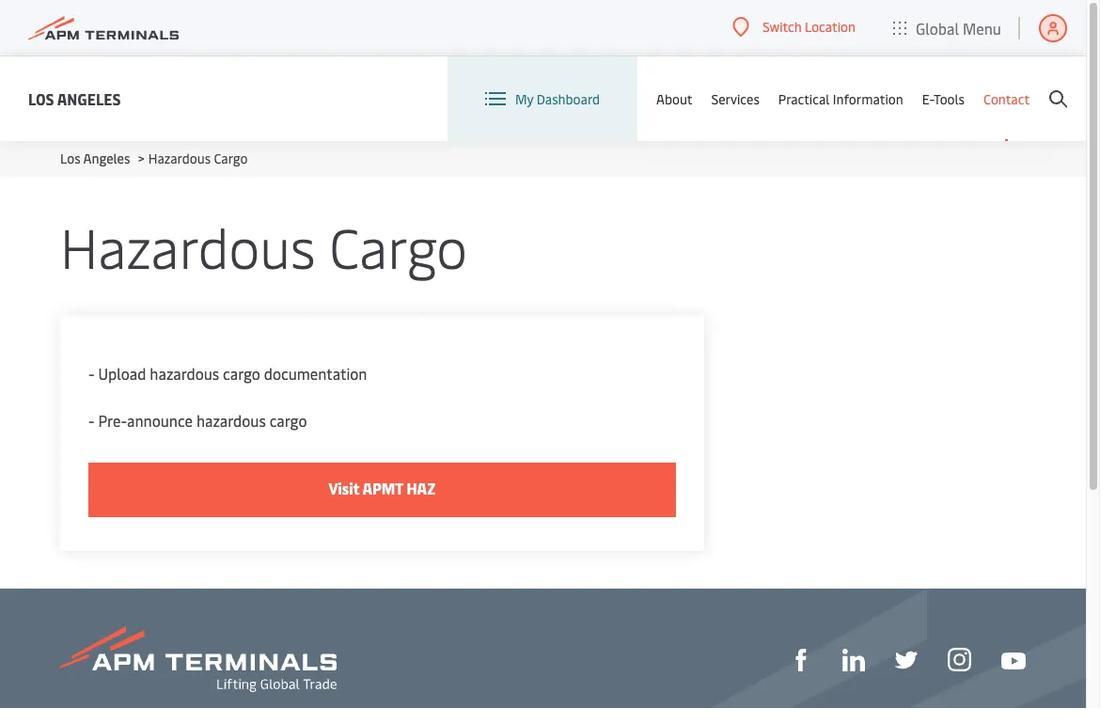 Task type: describe. For each thing, give the bounding box(es) containing it.
practical
[[779, 90, 830, 108]]

- for - upload hazardous cargo documentation
[[88, 363, 95, 384]]

apmt footer logo image
[[60, 626, 337, 692]]

1 vertical spatial cargo
[[329, 209, 467, 283]]

twitter image
[[895, 649, 918, 672]]

fill 44 link
[[895, 647, 918, 672]]

pre-
[[98, 410, 127, 431]]

>
[[138, 150, 145, 167]]

dashboard
[[537, 90, 600, 108]]

contact
[[984, 90, 1030, 108]]

global menu button
[[875, 0, 1020, 56]]

instagram link
[[948, 647, 972, 672]]

instagram image
[[948, 648, 972, 672]]

you tube link
[[1002, 648, 1026, 671]]

tools
[[934, 90, 965, 108]]

visit
[[329, 478, 360, 498]]

location
[[805, 18, 856, 36]]

my dashboard
[[515, 90, 600, 108]]

shape link
[[790, 647, 813, 672]]

switch location
[[763, 18, 856, 36]]

switch location button
[[733, 17, 856, 37]]

practical information
[[779, 90, 904, 108]]

services button
[[711, 56, 760, 141]]

menu
[[963, 17, 1002, 38]]

linkedin image
[[843, 649, 865, 672]]

upload
[[98, 363, 146, 384]]

about
[[657, 90, 693, 108]]

- for - pre-announce hazardous cargo
[[88, 410, 95, 431]]

about button
[[657, 56, 693, 141]]

facebook image
[[790, 649, 813, 672]]

information
[[833, 90, 904, 108]]

visit apmt haz
[[329, 478, 436, 498]]

practical information button
[[779, 56, 904, 141]]



Task type: vqa. For each thing, say whether or not it's contained in the screenshot.
bottommost the "-"
yes



Task type: locate. For each thing, give the bounding box(es) containing it.
my dashboard button
[[485, 56, 600, 141]]

-
[[88, 363, 95, 384], [88, 410, 95, 431]]

hazardous
[[150, 363, 219, 384], [196, 410, 266, 431]]

- left the pre- on the bottom
[[88, 410, 95, 431]]

documentation
[[264, 363, 367, 384]]

0 horizontal spatial los
[[28, 88, 54, 109]]

linkedin__x28_alt_x29__3_ link
[[843, 647, 865, 672]]

angeles up los angeles > hazardous cargo
[[57, 88, 121, 109]]

1 vertical spatial hazardous
[[196, 410, 266, 431]]

- left upload
[[88, 363, 95, 384]]

1 vertical spatial los
[[60, 150, 81, 167]]

1 vertical spatial -
[[88, 410, 95, 431]]

hazardous cargo
[[60, 209, 467, 283]]

1 - from the top
[[88, 363, 95, 384]]

0 horizontal spatial cargo
[[223, 363, 260, 384]]

1 vertical spatial cargo
[[270, 410, 307, 431]]

angeles for los angeles > hazardous cargo
[[83, 150, 130, 167]]

los
[[28, 88, 54, 109], [60, 150, 81, 167]]

cargo up - pre-announce hazardous cargo
[[223, 363, 260, 384]]

youtube image
[[1002, 653, 1026, 670]]

0 vertical spatial los angeles link
[[28, 87, 121, 111]]

angeles
[[57, 88, 121, 109], [83, 150, 130, 167]]

1 horizontal spatial cargo
[[270, 410, 307, 431]]

cargo
[[223, 363, 260, 384], [270, 410, 307, 431]]

0 vertical spatial -
[[88, 363, 95, 384]]

hazardous up - pre-announce hazardous cargo
[[150, 363, 219, 384]]

apmt
[[363, 478, 403, 498]]

0 vertical spatial cargo
[[214, 150, 248, 167]]

e-tools button
[[922, 56, 965, 141]]

hazardous right >
[[148, 150, 211, 167]]

angeles left >
[[83, 150, 130, 167]]

cargo
[[214, 150, 248, 167], [329, 209, 467, 283]]

1 horizontal spatial los
[[60, 150, 81, 167]]

switch
[[763, 18, 802, 36]]

0 vertical spatial hazardous
[[148, 150, 211, 167]]

1 horizontal spatial cargo
[[329, 209, 467, 283]]

1 vertical spatial angeles
[[83, 150, 130, 167]]

los angeles link
[[28, 87, 121, 111], [60, 150, 130, 167]]

los angeles
[[28, 88, 121, 109]]

0 vertical spatial cargo
[[223, 363, 260, 384]]

- pre-announce hazardous cargo
[[88, 410, 307, 431]]

global
[[916, 17, 959, 38]]

hazardous down - upload hazardous cargo documentation
[[196, 410, 266, 431]]

2 - from the top
[[88, 410, 95, 431]]

visit apmt haz link
[[88, 463, 676, 517]]

0 horizontal spatial cargo
[[214, 150, 248, 167]]

0 vertical spatial los
[[28, 88, 54, 109]]

los for los angeles > hazardous cargo
[[60, 150, 81, 167]]

e-
[[922, 90, 934, 108]]

1 vertical spatial los angeles link
[[60, 150, 130, 167]]

hazardous down los angeles > hazardous cargo
[[60, 209, 316, 283]]

haz
[[407, 478, 436, 498]]

cargo down documentation
[[270, 410, 307, 431]]

global menu
[[916, 17, 1002, 38]]

1 vertical spatial hazardous
[[60, 209, 316, 283]]

hazardous
[[148, 150, 211, 167], [60, 209, 316, 283]]

my
[[515, 90, 534, 108]]

announce
[[127, 410, 193, 431]]

- upload hazardous cargo documentation
[[88, 363, 367, 384]]

e-tools
[[922, 90, 965, 108]]

angeles for los angeles
[[57, 88, 121, 109]]

0 vertical spatial hazardous
[[150, 363, 219, 384]]

los for los angeles
[[28, 88, 54, 109]]

contact button
[[984, 56, 1030, 141]]

los angeles > hazardous cargo
[[60, 150, 248, 167]]

services
[[711, 90, 760, 108]]

0 vertical spatial angeles
[[57, 88, 121, 109]]



